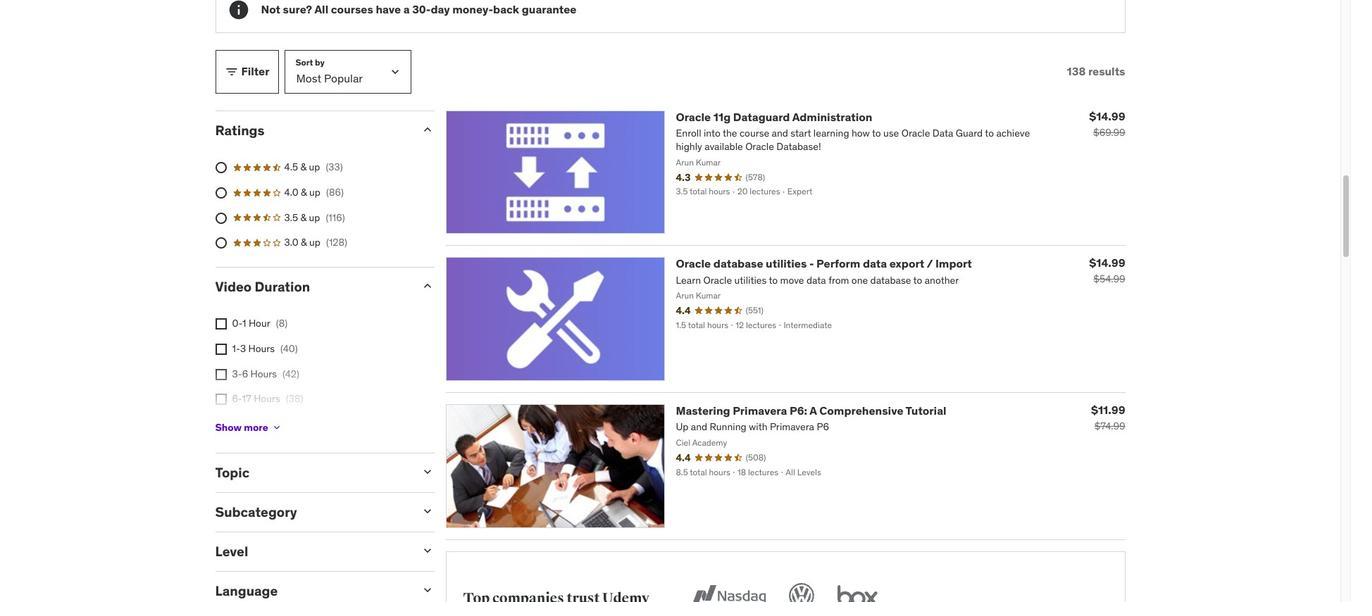 Task type: vqa. For each thing, say whether or not it's contained in the screenshot.
Core
no



Task type: locate. For each thing, give the bounding box(es) containing it.
topic
[[215, 465, 250, 482]]

up
[[309, 161, 320, 174], [309, 186, 321, 199], [309, 211, 320, 224], [309, 236, 321, 249]]

0 vertical spatial xsmall image
[[215, 369, 227, 380]]

xsmall image left 6-
[[215, 394, 227, 405]]

1-
[[232, 343, 240, 355]]

11g
[[714, 110, 731, 124]]

(42)
[[283, 368, 300, 380]]

subcategory button
[[215, 504, 409, 521]]

small image for ratings
[[420, 122, 435, 136]]

$14.99 $54.99
[[1090, 256, 1126, 286]]

(40)
[[281, 343, 298, 355]]

filter button
[[215, 50, 279, 93]]

subcategory
[[215, 504, 297, 521]]

4 small image from the top
[[420, 584, 435, 598]]

up left (86)
[[309, 186, 321, 199]]

mastering primavera p6: a comprehensive tutorial link
[[676, 404, 947, 418]]

(33)
[[326, 161, 343, 174]]

small image
[[224, 65, 239, 79], [420, 122, 435, 136], [420, 279, 435, 293]]

$11.99
[[1092, 403, 1126, 417]]

1 xsmall image from the top
[[215, 319, 227, 330]]

$14.99 for oracle database utilities - perform data export / import
[[1090, 256, 1126, 270]]

$69.99
[[1094, 126, 1126, 139]]

hours right 17
[[254, 393, 280, 405]]

volkswagen image
[[787, 581, 818, 603]]

& for 3.0
[[301, 236, 307, 249]]

oracle database utilities - perform data export / import
[[676, 257, 973, 271]]

ratings button
[[215, 122, 409, 139]]

small image inside filter button
[[224, 65, 239, 79]]

xsmall image inside show more button
[[271, 423, 282, 434]]

xsmall image left '3-'
[[215, 369, 227, 380]]

1 vertical spatial $14.99
[[1090, 256, 1126, 270]]

(8)
[[276, 318, 288, 330]]

2 vertical spatial xsmall image
[[215, 394, 227, 405]]

1 vertical spatial small image
[[420, 122, 435, 136]]

have
[[376, 2, 401, 16]]

small image
[[420, 466, 435, 480], [420, 505, 435, 519], [420, 544, 435, 558], [420, 584, 435, 598]]

guarantee
[[522, 2, 577, 16]]

1 vertical spatial oracle
[[676, 257, 711, 271]]

$14.99 up $69.99
[[1090, 109, 1126, 123]]

0 horizontal spatial xsmall image
[[215, 369, 227, 380]]

1-3 hours (40)
[[232, 343, 298, 355]]

up left (116)
[[309, 211, 320, 224]]

$54.99
[[1094, 273, 1126, 286]]

(86)
[[326, 186, 344, 199]]

p6:
[[790, 404, 808, 418]]

xsmall image left 0-
[[215, 319, 227, 330]]

$14.99 for oracle 11g dataguard administration
[[1090, 109, 1126, 123]]

1 small image from the top
[[420, 466, 435, 480]]

1 $14.99 from the top
[[1090, 109, 1126, 123]]

hours right 3
[[248, 343, 275, 355]]

0-
[[232, 318, 243, 330]]

1 vertical spatial xsmall image
[[271, 423, 282, 434]]

more
[[244, 422, 268, 434]]

$14.99
[[1090, 109, 1126, 123], [1090, 256, 1126, 270]]

1 oracle from the top
[[676, 110, 711, 124]]

0 vertical spatial $14.99
[[1090, 109, 1126, 123]]

hour
[[249, 318, 270, 330]]

& right '3.0'
[[301, 236, 307, 249]]

2 $14.99 from the top
[[1090, 256, 1126, 270]]

xsmall image
[[215, 319, 227, 330], [215, 344, 227, 355], [215, 394, 227, 405]]

3 small image from the top
[[420, 544, 435, 558]]

2 oracle from the top
[[676, 257, 711, 271]]

xsmall image right more
[[271, 423, 282, 434]]

(116)
[[326, 211, 345, 224]]

0 vertical spatial small image
[[224, 65, 239, 79]]

30-
[[412, 2, 431, 16]]

&
[[301, 161, 307, 174], [301, 186, 307, 199], [301, 211, 307, 224], [301, 236, 307, 249]]

small image for topic
[[420, 466, 435, 480]]

& right 4.0
[[301, 186, 307, 199]]

2 xsmall image from the top
[[215, 344, 227, 355]]

oracle left 11g
[[676, 110, 711, 124]]

xsmall image left 1- on the bottom
[[215, 344, 227, 355]]

level
[[215, 543, 248, 560]]

small image for language
[[420, 584, 435, 598]]

oracle left database at the right of the page
[[676, 257, 711, 271]]

utilities
[[766, 257, 807, 271]]

ratings
[[215, 122, 265, 139]]

up for 4.5 & up
[[309, 161, 320, 174]]

oracle
[[676, 110, 711, 124], [676, 257, 711, 271]]

(38)
[[286, 393, 303, 405]]

hours for 3-6 hours
[[251, 368, 277, 380]]

hours right 6
[[251, 368, 277, 380]]

results
[[1089, 64, 1126, 78]]

/
[[927, 257, 934, 271]]

xsmall image for 1-
[[215, 344, 227, 355]]

0 vertical spatial xsmall image
[[215, 319, 227, 330]]

2 vertical spatial small image
[[420, 279, 435, 293]]

3.0 & up (128)
[[284, 236, 348, 249]]

1 horizontal spatial xsmall image
[[271, 423, 282, 434]]

$14.99 up "$54.99"
[[1090, 256, 1126, 270]]

primavera
[[733, 404, 788, 418]]

0 vertical spatial oracle
[[676, 110, 711, 124]]

export
[[890, 257, 925, 271]]

up left (33)
[[309, 161, 320, 174]]

3 xsmall image from the top
[[215, 394, 227, 405]]

1 vertical spatial xsmall image
[[215, 344, 227, 355]]

17+ hours
[[232, 418, 277, 431]]

hours for 1-3 hours
[[248, 343, 275, 355]]

& for 4.5
[[301, 161, 307, 174]]

xsmall image
[[215, 369, 227, 380], [271, 423, 282, 434]]

& right 4.5
[[301, 161, 307, 174]]

hours
[[248, 343, 275, 355], [251, 368, 277, 380], [254, 393, 280, 405], [250, 418, 277, 431]]

& right 3.5
[[301, 211, 307, 224]]

3.0
[[284, 236, 299, 249]]

$14.99 $69.99
[[1090, 109, 1126, 139]]

hours right 17+
[[250, 418, 277, 431]]

2 small image from the top
[[420, 505, 435, 519]]

database
[[714, 257, 764, 271]]

17+
[[232, 418, 248, 431]]

all
[[315, 2, 329, 16]]

xsmall image for 0-
[[215, 319, 227, 330]]

up left the (128)
[[309, 236, 321, 249]]

dataguard
[[734, 110, 790, 124]]

oracle for oracle 11g dataguard administration
[[676, 110, 711, 124]]



Task type: describe. For each thing, give the bounding box(es) containing it.
hours for 6-17 hours
[[254, 393, 280, 405]]

day
[[431, 2, 450, 16]]

video
[[215, 278, 252, 295]]

data
[[863, 257, 888, 271]]

up for 3.0 & up
[[309, 236, 321, 249]]

3.5
[[284, 211, 298, 224]]

-
[[810, 257, 814, 271]]

oracle for oracle database utilities - perform data export / import
[[676, 257, 711, 271]]

small image for level
[[420, 544, 435, 558]]

3
[[240, 343, 246, 355]]

back
[[493, 2, 520, 16]]

a
[[404, 2, 410, 16]]

oracle database utilities - perform data export / import link
[[676, 257, 973, 271]]

3.5 & up (116)
[[284, 211, 345, 224]]

& for 4.0
[[301, 186, 307, 199]]

language button
[[215, 583, 409, 600]]

money-
[[453, 2, 493, 16]]

show more
[[215, 422, 268, 434]]

138 results status
[[1068, 64, 1126, 78]]

duration
[[255, 278, 310, 295]]

import
[[936, 257, 973, 271]]

6
[[242, 368, 248, 380]]

show
[[215, 422, 242, 434]]

not
[[261, 2, 281, 16]]

4.5 & up (33)
[[284, 161, 343, 174]]

perform
[[817, 257, 861, 271]]

video duration
[[215, 278, 310, 295]]

filter
[[241, 64, 270, 78]]

3-6 hours (42)
[[232, 368, 300, 380]]

mastering primavera p6: a comprehensive tutorial
[[676, 404, 947, 418]]

sure?
[[283, 2, 312, 16]]

comprehensive
[[820, 404, 904, 418]]

up for 4.0 & up
[[309, 186, 321, 199]]

xsmall image for 6-
[[215, 394, 227, 405]]

courses
[[331, 2, 373, 16]]

& for 3.5
[[301, 211, 307, 224]]

up for 3.5 & up
[[309, 211, 320, 224]]

4.0
[[284, 186, 299, 199]]

1
[[243, 318, 246, 330]]

6-17 hours (38)
[[232, 393, 303, 405]]

oracle 11g dataguard administration
[[676, 110, 873, 124]]

$74.99
[[1095, 420, 1126, 433]]

a
[[810, 404, 817, 418]]

show more button
[[215, 414, 282, 442]]

mastering
[[676, 404, 731, 418]]

box image
[[835, 581, 882, 603]]

138
[[1068, 64, 1086, 78]]

4.0 & up (86)
[[284, 186, 344, 199]]

138 results
[[1068, 64, 1126, 78]]

small image for subcategory
[[420, 505, 435, 519]]

topic button
[[215, 465, 409, 482]]

level button
[[215, 543, 409, 560]]

6-
[[232, 393, 242, 405]]

nasdaq image
[[689, 581, 770, 603]]

4.5
[[284, 161, 298, 174]]

0-1 hour (8)
[[232, 318, 288, 330]]

oracle 11g dataguard administration link
[[676, 110, 873, 124]]

language
[[215, 583, 278, 600]]

small image for video duration
[[420, 279, 435, 293]]

not sure? all courses have a 30-day money-back guarantee
[[261, 2, 577, 16]]

tutorial
[[906, 404, 947, 418]]

(128)
[[326, 236, 348, 249]]

administration
[[793, 110, 873, 124]]

3-
[[232, 368, 242, 380]]

$11.99 $74.99
[[1092, 403, 1126, 433]]

video duration button
[[215, 278, 409, 295]]

17
[[242, 393, 251, 405]]



